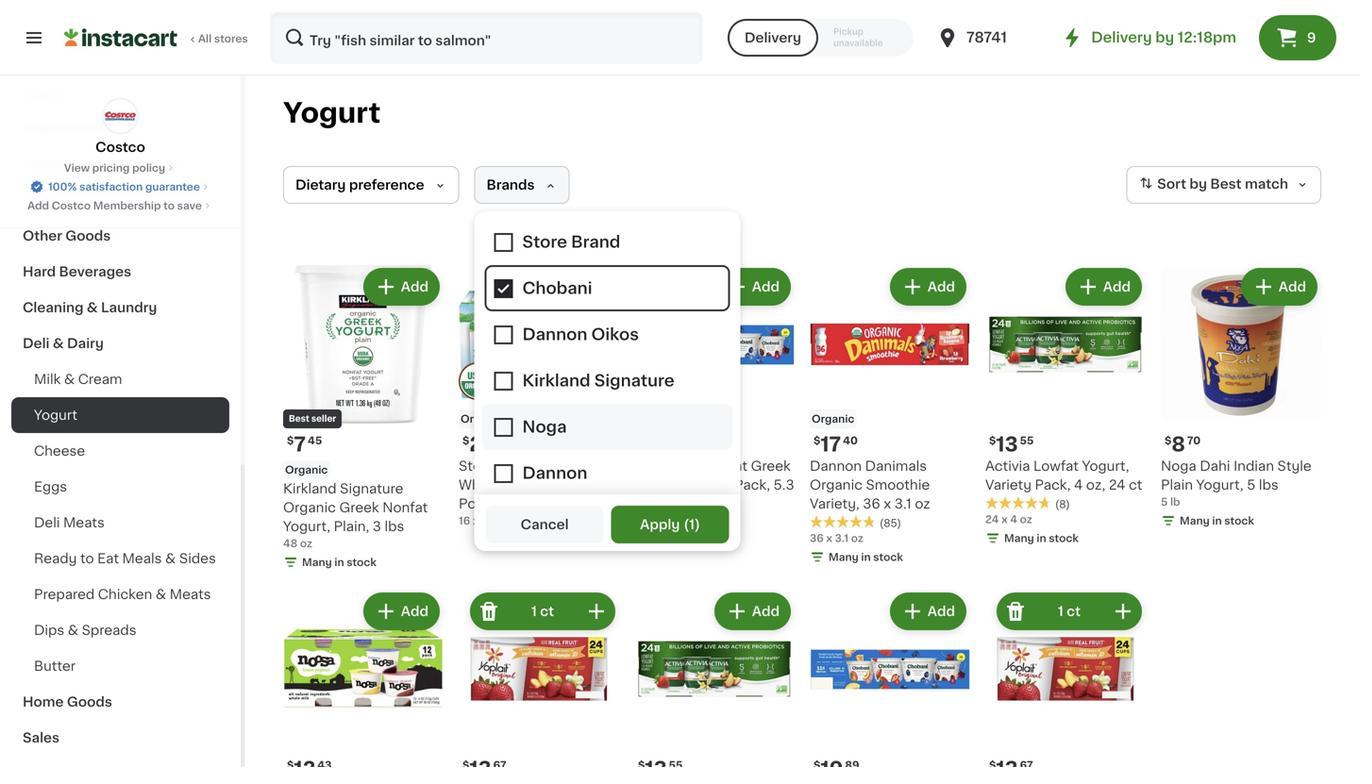 Task type: vqa. For each thing, say whether or not it's contained in the screenshot.
the left Yogurt
yes



Task type: describe. For each thing, give the bounding box(es) containing it.
24 inside activia lowfat yogurt, variety pack, 4 oz, 24 ct
[[1109, 479, 1126, 492]]

view
[[64, 163, 90, 173]]

many in stock for kirkland
[[302, 557, 377, 568]]

ready to eat meals & sides link
[[11, 541, 229, 577]]

eggs link
[[11, 469, 229, 505]]

butter
[[34, 660, 76, 673]]

delivery by 12:18pm link
[[1061, 26, 1237, 49]]

hard
[[23, 265, 56, 279]]

x inside 19 chobani non-fat greek yogurt, variety pack, 5.3 oz, 20 ct 20 x 5.3 oz
[[651, 516, 657, 526]]

home goods link
[[11, 684, 229, 720]]

1 horizontal spatial 5.3
[[774, 479, 795, 492]]

& for dairy
[[53, 337, 64, 350]]

many for noga
[[1180, 516, 1210, 526]]

whole
[[459, 479, 501, 492]]

policy
[[132, 163, 165, 173]]

item badge image
[[459, 363, 497, 400]]

yogurt, for noga
[[1197, 479, 1244, 492]]

deli & dairy
[[23, 337, 104, 350]]

indian
[[1234, 460, 1275, 473]]

stonyfield organic whole milk yogurt pouch, variety pack, 3.5 oz, 16 ct
[[459, 460, 618, 530]]

x inside dannon danimals organic smoothie variety, 36 x 3.1 oz
[[884, 498, 891, 511]]

7
[[294, 435, 306, 455]]

paper goods link
[[11, 110, 229, 146]]

lb
[[1171, 497, 1181, 507]]

0 horizontal spatial 24
[[986, 515, 999, 525]]

dairy
[[67, 337, 104, 350]]

x for 24 x 4 oz
[[1002, 515, 1008, 525]]

deli for deli & dairy
[[23, 337, 50, 350]]

in down activia lowfat yogurt, variety pack, 4 oz, 24 ct
[[1037, 533, 1047, 544]]

variety for 19
[[685, 479, 731, 492]]

product group containing 8
[[1161, 264, 1322, 532]]

78741
[[967, 31, 1007, 44]]

delivery button
[[728, 19, 819, 57]]

dahi
[[1200, 460, 1231, 473]]

x for 16 x 3.5 oz
[[473, 516, 479, 526]]

oz down variety,
[[851, 533, 864, 544]]

0 horizontal spatial to
[[80, 552, 94, 566]]

in down 36 x 3.1 oz at bottom right
[[861, 552, 871, 563]]

16 x 3.5 oz
[[459, 516, 513, 526]]

19 chobani non-fat greek yogurt, variety pack, 5.3 oz, 20 ct 20 x 5.3 oz
[[634, 435, 795, 526]]

deli meats
[[34, 516, 105, 530]]

paper goods
[[23, 122, 111, 135]]

36 inside dannon danimals organic smoothie variety, 36 x 3.1 oz
[[863, 498, 881, 511]]

yogurt, inside activia lowfat yogurt, variety pack, 4 oz, 24 ct
[[1082, 460, 1130, 473]]

delivery for delivery
[[745, 31, 802, 44]]

many for 19
[[653, 535, 683, 545]]

other
[[23, 229, 62, 243]]

cream
[[78, 373, 122, 386]]

yogurt inside 'stonyfield organic whole milk yogurt pouch, variety pack, 3.5 oz, 16 ct'
[[534, 479, 578, 492]]

lbs inside noga dahi indian style plain yogurt, 5 lbs 5 lb
[[1259, 479, 1279, 492]]

cleaning
[[23, 301, 84, 314]]

& inside ready to eat meals & sides link
[[165, 552, 176, 566]]

many in stock down 36 x 3.1 oz at bottom right
[[829, 552, 903, 563]]

greek inside 19 chobani non-fat greek yogurt, variety pack, 5.3 oz, 20 ct 20 x 5.3 oz
[[751, 460, 791, 473]]

milk inside 'stonyfield organic whole milk yogurt pouch, variety pack, 3.5 oz, 16 ct'
[[504, 479, 531, 492]]

3.1 inside dannon danimals organic smoothie variety, 36 x 3.1 oz
[[895, 498, 912, 511]]

pack, for stonyfield
[[557, 498, 593, 511]]

1 for remove yoplait original low fat yogurt, variety pack, 6 oz, 24 ct icon
[[531, 605, 537, 618]]

noga
[[1161, 460, 1197, 473]]

many in stock for 19
[[653, 535, 728, 545]]

1 horizontal spatial 5
[[1247, 479, 1256, 492]]

view pricing policy
[[64, 163, 165, 173]]

x for 36 x 3.1 oz
[[826, 533, 833, 544]]

yogurt, for 19
[[634, 479, 682, 492]]

seller
[[311, 415, 336, 423]]

health
[[23, 158, 68, 171]]

product group containing 7
[[283, 264, 444, 574]]

product group containing 13
[[986, 264, 1146, 550]]

style
[[1278, 460, 1312, 473]]

product group containing 21
[[459, 264, 619, 530]]

organic inside dannon danimals organic smoothie variety, 36 x 3.1 oz
[[810, 479, 863, 492]]

signature
[[340, 482, 404, 496]]

hard beverages
[[23, 265, 131, 279]]

16 inside 'stonyfield organic whole milk yogurt pouch, variety pack, 3.5 oz, 16 ct'
[[481, 516, 496, 530]]

oz inside dannon danimals organic smoothie variety, 36 x 3.1 oz
[[915, 498, 931, 511]]

24 x 4 oz
[[986, 515, 1033, 525]]

pouch,
[[459, 498, 504, 511]]

cheese link
[[11, 433, 229, 469]]

chicken
[[98, 588, 152, 601]]

costco link
[[96, 98, 145, 157]]

100%
[[48, 182, 77, 192]]

match
[[1245, 178, 1289, 191]]

8
[[1172, 435, 1186, 455]]

55
[[1020, 436, 1034, 446]]

deli meats link
[[11, 505, 229, 541]]

4 inside activia lowfat yogurt, variety pack, 4 oz, 24 ct
[[1074, 479, 1083, 492]]

prepared chicken & meats
[[34, 588, 211, 601]]

many down 24 x 4 oz
[[1005, 533, 1034, 544]]

(85)
[[880, 518, 902, 529]]

ready
[[34, 552, 77, 566]]

$ for 21
[[463, 436, 470, 446]]

hard beverages link
[[11, 254, 229, 290]]

instacart logo image
[[64, 26, 177, 49]]

product group containing 17
[[810, 264, 971, 569]]

stock for kirkland
[[347, 557, 377, 568]]

kirkland
[[283, 482, 337, 496]]

(8)
[[1056, 499, 1070, 510]]

100% satisfaction guarantee button
[[29, 176, 211, 194]]

1 vertical spatial 20
[[634, 516, 648, 526]]

oz, for 19
[[634, 498, 654, 511]]

activia lowfat yogurt, variety pack, 4 oz, 24 ct
[[986, 460, 1143, 492]]

product group containing 19
[[634, 264, 795, 551]]

oz inside kirkland signature organic greek nonfat yogurt, plain, 3 lbs 48 oz
[[300, 539, 312, 549]]

stock for noga
[[1225, 516, 1255, 526]]

variety inside activia lowfat yogurt, variety pack, 4 oz, 24 ct
[[986, 479, 1032, 492]]

health & personal care link
[[11, 146, 229, 182]]

yogurt, for kirkland
[[283, 520, 330, 533]]

oz down pouch,
[[501, 516, 513, 526]]

$ for 7
[[287, 436, 294, 446]]

fat
[[727, 460, 748, 473]]

sales link
[[11, 720, 229, 756]]

brands
[[487, 178, 535, 192]]

add button for stonyfield organic whole milk yogurt pouch, variety pack, 3.5 oz, 16 ct
[[541, 270, 614, 304]]

prepared
[[34, 588, 95, 601]]

0 vertical spatial yogurt
[[283, 100, 381, 127]]

beverages
[[59, 265, 131, 279]]

& for personal
[[71, 158, 82, 171]]

in for kirkland
[[335, 557, 344, 568]]

greek inside kirkland signature organic greek nonfat yogurt, plain, 3 lbs 48 oz
[[339, 501, 379, 515]]

Search field
[[272, 13, 701, 62]]

increment quantity of yoplait original low fat yogurt, variety pack, 6 oz, 24 ct image for remove yoplait original low fat yogurt, variety pack, 6 oz, 24 ct icon
[[585, 600, 608, 623]]

laundry
[[101, 301, 157, 314]]

dannon
[[810, 460, 862, 473]]

in for noga
[[1213, 516, 1222, 526]]

organic inside 'stonyfield organic whole milk yogurt pouch, variety pack, 3.5 oz, 16 ct'
[[530, 460, 583, 473]]

oz, inside activia lowfat yogurt, variety pack, 4 oz, 24 ct
[[1087, 479, 1106, 492]]

home goods
[[23, 696, 112, 709]]

personal
[[85, 158, 145, 171]]

by for sort
[[1190, 178, 1207, 191]]

preference
[[349, 178, 424, 192]]

meals
[[122, 552, 162, 566]]

$ 17 40
[[814, 435, 858, 455]]

costco logo image
[[102, 98, 138, 134]]

brands button
[[474, 166, 570, 204]]

other goods
[[23, 229, 111, 243]]

save
[[177, 201, 202, 211]]

1 horizontal spatial 20
[[657, 498, 674, 511]]

oz down activia at bottom right
[[1020, 515, 1033, 525]]

remove yoplait original low fat yogurt, variety pack, 6 oz, 24 ct image
[[1005, 600, 1027, 623]]

noga dahi indian style plain yogurt, 5 lbs 5 lb
[[1161, 460, 1312, 507]]

cancel button
[[486, 506, 604, 544]]

1 for remove yoplait original low fat yogurt, variety pack, 6 oz, 24 ct image
[[1058, 605, 1064, 618]]

many in stock down 24 x 4 oz
[[1005, 533, 1079, 544]]

Best match Sort by field
[[1127, 166, 1322, 204]]

$ 13 55
[[989, 435, 1034, 455]]

$ 21 14
[[463, 435, 505, 455]]

best for best seller
[[289, 415, 309, 423]]

1 ct for remove yoplait original low fat yogurt, variety pack, 6 oz, 24 ct image
[[1058, 605, 1081, 618]]

0 horizontal spatial yogurt
[[34, 409, 78, 422]]



Task type: locate. For each thing, give the bounding box(es) containing it.
1 horizontal spatial meats
[[170, 588, 211, 601]]

goods for other goods
[[65, 229, 111, 243]]

organic up cancel button
[[530, 460, 583, 473]]

cancel
[[521, 518, 569, 532]]

0 vertical spatial 3.5
[[596, 498, 618, 511]]

2 horizontal spatial variety
[[986, 479, 1032, 492]]

$ inside $ 7 45
[[287, 436, 294, 446]]

$ for 13
[[989, 436, 996, 446]]

many in stock down (
[[653, 535, 728, 545]]

0 horizontal spatial 5
[[1161, 497, 1168, 507]]

goods for paper goods
[[66, 122, 111, 135]]

ct right remove yoplait original low fat yogurt, variety pack, 6 oz, 24 ct image
[[1067, 605, 1081, 618]]

1 vertical spatial deli
[[34, 516, 60, 530]]

add costco membership to save
[[27, 201, 202, 211]]

& inside health & personal care link
[[71, 158, 82, 171]]

3.1 down smoothie
[[895, 498, 912, 511]]

0 horizontal spatial 20
[[634, 516, 648, 526]]

oz, left plain
[[1087, 479, 1106, 492]]

4
[[1074, 479, 1083, 492], [1010, 515, 1018, 525]]

2 increment quantity of yoplait original low fat yogurt, variety pack, 6 oz, 24 ct image from the left
[[1112, 600, 1135, 623]]

0 vertical spatial lbs
[[1259, 479, 1279, 492]]

0 vertical spatial milk
[[34, 373, 61, 386]]

butter link
[[11, 649, 229, 684]]

0 horizontal spatial delivery
[[745, 31, 802, 44]]

pack, inside 19 chobani non-fat greek yogurt, variety pack, 5.3 oz, 20 ct 20 x 5.3 oz
[[735, 479, 770, 492]]

& inside prepared chicken & meats link
[[156, 588, 166, 601]]

0 vertical spatial 24
[[1109, 479, 1126, 492]]

1 horizontal spatial to
[[163, 201, 175, 211]]

0 horizontal spatial 5.3
[[660, 516, 676, 526]]

care
[[148, 158, 181, 171]]

2 $ from the left
[[463, 436, 470, 446]]

1 horizontal spatial 16
[[481, 516, 496, 530]]

stock
[[1225, 516, 1255, 526], [1049, 533, 1079, 544], [698, 535, 728, 545], [874, 552, 903, 563], [347, 557, 377, 568]]

0 vertical spatial best
[[1211, 178, 1242, 191]]

1 ct right remove yoplait original low fat yogurt, variety pack, 6 oz, 24 ct icon
[[531, 605, 554, 618]]

deli for deli meats
[[34, 516, 60, 530]]

36 up (85)
[[863, 498, 881, 511]]

1 horizontal spatial by
[[1190, 178, 1207, 191]]

increment quantity of yoplait original low fat yogurt, variety pack, 6 oz, 24 ct image for remove yoplait original low fat yogurt, variety pack, 6 oz, 24 ct image
[[1112, 600, 1135, 623]]

goods up health & personal care
[[66, 122, 111, 135]]

1 right apply
[[689, 518, 695, 532]]

variety inside 19 chobani non-fat greek yogurt, variety pack, 5.3 oz, 20 ct 20 x 5.3 oz
[[685, 479, 731, 492]]

0 horizontal spatial best
[[289, 415, 309, 423]]

non-
[[694, 460, 727, 473]]

4 down lowfat
[[1074, 479, 1083, 492]]

1 vertical spatial lbs
[[385, 520, 404, 533]]

1 1 ct from the left
[[531, 605, 554, 618]]

x down variety,
[[826, 533, 833, 544]]

dietary
[[296, 178, 346, 192]]

1 vertical spatial 36
[[810, 533, 824, 544]]

ct left plain
[[1129, 479, 1143, 492]]

costco up personal on the left
[[96, 141, 145, 154]]

in down noga dahi indian style plain yogurt, 5 lbs 5 lb
[[1213, 516, 1222, 526]]

0 vertical spatial 36
[[863, 498, 881, 511]]

many down 36 x 3.1 oz at bottom right
[[829, 552, 859, 563]]

in down (
[[686, 535, 695, 545]]

delivery for delivery by 12:18pm
[[1092, 31, 1152, 44]]

pack, down lowfat
[[1035, 479, 1071, 492]]

1 horizontal spatial 4
[[1074, 479, 1083, 492]]

1 horizontal spatial oz,
[[634, 498, 654, 511]]

$ left 45
[[287, 436, 294, 446]]

0 horizontal spatial 1
[[531, 605, 537, 618]]

1 horizontal spatial greek
[[751, 460, 791, 473]]

yogurt up cancel button
[[534, 479, 578, 492]]

dips & spreads
[[34, 624, 137, 637]]

cheese
[[34, 445, 85, 458]]

delivery inside the delivery by 12:18pm 'link'
[[1092, 31, 1152, 44]]

$ inside $ 21 14
[[463, 436, 470, 446]]

2 horizontal spatial oz,
[[1087, 479, 1106, 492]]

0 vertical spatial to
[[163, 201, 175, 211]]

meats down the sides
[[170, 588, 211, 601]]

yogurt, up 48
[[283, 520, 330, 533]]

2 vertical spatial oz,
[[459, 516, 478, 530]]

meats up eat
[[63, 516, 105, 530]]

0 vertical spatial meats
[[63, 516, 105, 530]]

2 horizontal spatial 1
[[1058, 605, 1064, 618]]

$ for 8
[[1165, 436, 1172, 446]]

oz, up apply
[[634, 498, 654, 511]]

0 horizontal spatial variety
[[508, 498, 554, 511]]

lbs inside kirkland signature organic greek nonfat yogurt, plain, 3 lbs 48 oz
[[385, 520, 404, 533]]

in for 19
[[686, 535, 695, 545]]

13
[[996, 435, 1018, 455]]

& for cream
[[64, 373, 75, 386]]

oz inside 19 chobani non-fat greek yogurt, variety pack, 5.3 oz, 20 ct 20 x 5.3 oz
[[679, 516, 691, 526]]

all stores link
[[64, 11, 249, 64]]

remove yoplait original low fat yogurt, variety pack, 6 oz, 24 ct image
[[478, 600, 500, 623]]

delivery inside delivery button
[[745, 31, 802, 44]]

2 vertical spatial goods
[[67, 696, 112, 709]]

yogurt, down dahi at right
[[1197, 479, 1244, 492]]

ct inside 'stonyfield organic whole milk yogurt pouch, variety pack, 3.5 oz, 16 ct'
[[499, 516, 513, 530]]

wine link
[[11, 182, 229, 218]]

yogurt, inside noga dahi indian style plain yogurt, 5 lbs 5 lb
[[1197, 479, 1244, 492]]

0 horizontal spatial milk
[[34, 373, 61, 386]]

& inside cleaning & laundry link
[[87, 301, 98, 314]]

$ left 70
[[1165, 436, 1172, 446]]

20 up the apply ( 1 )
[[657, 498, 674, 511]]

best inside product group
[[289, 415, 309, 423]]

70
[[1188, 436, 1201, 446]]

milk inside milk & cream link
[[34, 373, 61, 386]]

ready to eat meals & sides
[[34, 552, 216, 566]]

pack, up cancel
[[557, 498, 593, 511]]

1 vertical spatial 4
[[1010, 515, 1018, 525]]

greek up plain,
[[339, 501, 379, 515]]

0 horizontal spatial by
[[1156, 31, 1175, 44]]

oz left )
[[679, 516, 691, 526]]

1 horizontal spatial 3.5
[[596, 498, 618, 511]]

1 vertical spatial milk
[[504, 479, 531, 492]]

dips & spreads link
[[11, 613, 229, 649]]

eat
[[97, 552, 119, 566]]

yogurt, down chobani
[[634, 479, 682, 492]]

stock for 19
[[698, 535, 728, 545]]

service type group
[[728, 19, 914, 57]]

all stores
[[198, 34, 248, 44]]

best left seller
[[289, 415, 309, 423]]

lbs right the 3
[[385, 520, 404, 533]]

0 vertical spatial by
[[1156, 31, 1175, 44]]

best left the match
[[1211, 178, 1242, 191]]

16
[[459, 516, 470, 526], [481, 516, 496, 530]]

1 ct right remove yoplait original low fat yogurt, variety pack, 6 oz, 24 ct image
[[1058, 605, 1081, 618]]

& inside dips & spreads "link"
[[68, 624, 78, 637]]

36
[[863, 498, 881, 511], [810, 533, 824, 544]]

to down guarantee
[[163, 201, 175, 211]]

1 vertical spatial 24
[[986, 515, 999, 525]]

40
[[843, 436, 858, 446]]

ct up (
[[678, 498, 691, 511]]

48
[[283, 539, 298, 549]]

0 vertical spatial 4
[[1074, 479, 1083, 492]]

costco
[[96, 141, 145, 154], [52, 201, 91, 211]]

lowfat
[[1034, 460, 1079, 473]]

None search field
[[270, 11, 703, 64]]

$
[[287, 436, 294, 446], [463, 436, 470, 446], [814, 436, 821, 446], [989, 436, 996, 446], [1165, 436, 1172, 446]]

36 x 3.1 oz
[[810, 533, 864, 544]]

3.5 inside 'stonyfield organic whole milk yogurt pouch, variety pack, 3.5 oz, 16 ct'
[[596, 498, 618, 511]]

12:18pm
[[1178, 31, 1237, 44]]

1 vertical spatial 5.3
[[660, 516, 676, 526]]

1 vertical spatial greek
[[339, 501, 379, 515]]

5 down indian
[[1247, 479, 1256, 492]]

5 $ from the left
[[1165, 436, 1172, 446]]

)
[[695, 518, 700, 532]]

pack, inside activia lowfat yogurt, variety pack, 4 oz, 24 ct
[[1035, 479, 1071, 492]]

1 vertical spatial 3.1
[[835, 533, 849, 544]]

milk down the deli & dairy
[[34, 373, 61, 386]]

x
[[884, 498, 891, 511], [1002, 515, 1008, 525], [473, 516, 479, 526], [651, 516, 657, 526], [826, 533, 833, 544]]

0 horizontal spatial meats
[[63, 516, 105, 530]]

0 vertical spatial 5.3
[[774, 479, 795, 492]]

1 right remove yoplait original low fat yogurt, variety pack, 6 oz, 24 ct icon
[[531, 605, 537, 618]]

organic down dannon
[[810, 479, 863, 492]]

oz, down pouch,
[[459, 516, 478, 530]]

1 horizontal spatial delivery
[[1092, 31, 1152, 44]]

1 vertical spatial goods
[[65, 229, 111, 243]]

0 vertical spatial costco
[[96, 141, 145, 154]]

1 vertical spatial yogurt
[[34, 409, 78, 422]]

in down plain,
[[335, 557, 344, 568]]

dietary preference button
[[283, 166, 459, 204]]

all
[[198, 34, 212, 44]]

stock down )
[[698, 535, 728, 545]]

dietary preference
[[296, 178, 424, 192]]

1 ct for remove yoplait original low fat yogurt, variety pack, 6 oz, 24 ct icon
[[531, 605, 554, 618]]

78741 button
[[937, 11, 1050, 64]]

milk
[[34, 373, 61, 386], [504, 479, 531, 492]]

yogurt, inside 19 chobani non-fat greek yogurt, variety pack, 5.3 oz, 20 ct 20 x 5.3 oz
[[634, 479, 682, 492]]

x left (
[[651, 516, 657, 526]]

1 $ from the left
[[287, 436, 294, 446]]

0 vertical spatial 3.1
[[895, 498, 912, 511]]

oz, inside 'stonyfield organic whole milk yogurt pouch, variety pack, 3.5 oz, 16 ct'
[[459, 516, 478, 530]]

1 horizontal spatial 36
[[863, 498, 881, 511]]

by left 12:18pm
[[1156, 31, 1175, 44]]

2 1 ct from the left
[[1058, 605, 1081, 618]]

1 vertical spatial 3.5
[[482, 516, 498, 526]]

$ left 14
[[463, 436, 470, 446]]

best match
[[1211, 178, 1289, 191]]

1 horizontal spatial milk
[[504, 479, 531, 492]]

deli inside "link"
[[34, 516, 60, 530]]

add button for dannon danimals organic smoothie variety, 36 x 3.1 oz
[[892, 270, 965, 304]]

$ up activia at bottom right
[[989, 436, 996, 446]]

goods right home
[[67, 696, 112, 709]]

milk & cream
[[34, 373, 122, 386]]

to left eat
[[80, 552, 94, 566]]

many for kirkland
[[302, 557, 332, 568]]

1 horizontal spatial variety
[[685, 479, 731, 492]]

lbs down indian
[[1259, 479, 1279, 492]]

variety
[[685, 479, 731, 492], [986, 479, 1032, 492], [508, 498, 554, 511]]

deli
[[23, 337, 50, 350], [34, 516, 60, 530]]

0 vertical spatial greek
[[751, 460, 791, 473]]

best for best match
[[1211, 178, 1242, 191]]

eggs
[[34, 481, 67, 494]]

2 vertical spatial yogurt
[[534, 479, 578, 492]]

goods for home goods
[[67, 696, 112, 709]]

0 horizontal spatial 1 ct
[[531, 605, 554, 618]]

variety down non- at the bottom right of the page
[[685, 479, 731, 492]]

stock down plain,
[[347, 557, 377, 568]]

organic up kirkland at bottom
[[285, 465, 328, 475]]

variety up cancel
[[508, 498, 554, 511]]

$ inside $ 13 55
[[989, 436, 996, 446]]

activia
[[986, 460, 1030, 473]]

x down pouch,
[[473, 516, 479, 526]]

1 horizontal spatial yogurt
[[283, 100, 381, 127]]

yogurt, inside kirkland signature organic greek nonfat yogurt, plain, 3 lbs 48 oz
[[283, 520, 330, 533]]

variety for stonyfield
[[508, 498, 554, 511]]

view pricing policy link
[[64, 160, 177, 176]]

0 vertical spatial oz,
[[1087, 479, 1106, 492]]

0 horizontal spatial 36
[[810, 533, 824, 544]]

many in stock down plain,
[[302, 557, 377, 568]]

1 horizontal spatial 1
[[689, 518, 695, 532]]

oz, for stonyfield
[[459, 516, 478, 530]]

1 vertical spatial best
[[289, 415, 309, 423]]

pack, down fat
[[735, 479, 770, 492]]

many in stock for noga
[[1180, 516, 1255, 526]]

1 vertical spatial by
[[1190, 178, 1207, 191]]

x up (85)
[[884, 498, 891, 511]]

deli down cleaning
[[23, 337, 50, 350]]

dannon danimals organic smoothie variety, 36 x 3.1 oz
[[810, 460, 931, 511]]

organic down kirkland at bottom
[[283, 501, 336, 515]]

product group
[[283, 264, 444, 574], [459, 264, 619, 530], [634, 264, 795, 551], [810, 264, 971, 569], [986, 264, 1146, 550], [1161, 264, 1322, 532], [283, 589, 444, 768], [459, 589, 619, 768], [634, 589, 795, 768], [810, 589, 971, 768], [986, 589, 1146, 768]]

oz right 48
[[300, 539, 312, 549]]

1 horizontal spatial lbs
[[1259, 479, 1279, 492]]

greek right fat
[[751, 460, 791, 473]]

variety down activia at bottom right
[[986, 479, 1032, 492]]

0 horizontal spatial 16
[[459, 516, 470, 526]]

& up 100%
[[71, 158, 82, 171]]

pack, inside 'stonyfield organic whole milk yogurt pouch, variety pack, 3.5 oz, 16 ct'
[[557, 498, 593, 511]]

deli & dairy link
[[11, 326, 229, 362]]

goods up beverages
[[65, 229, 111, 243]]

add button for kirkland signature organic greek nonfat yogurt, plain, 3 lbs
[[365, 270, 438, 304]]

stock down (8) on the right of the page
[[1049, 533, 1079, 544]]

0 horizontal spatial oz,
[[459, 516, 478, 530]]

& right dips at bottom
[[68, 624, 78, 637]]

& left 'cream'
[[64, 373, 75, 386]]

$ 7 45
[[287, 435, 322, 455]]

ct right remove yoplait original low fat yogurt, variety pack, 6 oz, 24 ct icon
[[540, 605, 554, 618]]

& inside deli & dairy link
[[53, 337, 64, 350]]

meats inside "link"
[[63, 516, 105, 530]]

best seller
[[289, 415, 336, 423]]

nonfat
[[383, 501, 428, 515]]

2 horizontal spatial pack,
[[1035, 479, 1071, 492]]

$ 8 70
[[1165, 435, 1201, 455]]

plain
[[1161, 479, 1193, 492]]

best inside field
[[1211, 178, 1242, 191]]

3.1 down variety,
[[835, 533, 849, 544]]

by for delivery
[[1156, 31, 1175, 44]]

0 horizontal spatial 3.5
[[482, 516, 498, 526]]

$ inside $ 8 70
[[1165, 436, 1172, 446]]

& inside milk & cream link
[[64, 373, 75, 386]]

yogurt up dietary
[[283, 100, 381, 127]]

many down the apply ( 1 )
[[653, 535, 683, 545]]

cleaning & laundry
[[23, 301, 157, 314]]

1 horizontal spatial pack,
[[735, 479, 770, 492]]

ct inside activia lowfat yogurt, variety pack, 4 oz, 24 ct
[[1129, 479, 1143, 492]]

yogurt, right lowfat
[[1082, 460, 1130, 473]]

yogurt link
[[11, 397, 229, 433]]

sort
[[1158, 178, 1187, 191]]

& down beverages
[[87, 301, 98, 314]]

3 $ from the left
[[814, 436, 821, 446]]

4 $ from the left
[[989, 436, 996, 446]]

1 vertical spatial oz,
[[634, 498, 654, 511]]

organic inside kirkland signature organic greek nonfat yogurt, plain, 3 lbs 48 oz
[[283, 501, 336, 515]]

by inside field
[[1190, 178, 1207, 191]]

oz, inside 19 chobani non-fat greek yogurt, variety pack, 5.3 oz, 20 ct 20 x 5.3 oz
[[634, 498, 654, 511]]

1 vertical spatial 5
[[1161, 497, 1168, 507]]

add costco membership to save link
[[27, 198, 213, 213]]

1 horizontal spatial 1 ct
[[1058, 605, 1081, 618]]

add button for activia lowfat yogurt, variety pack, 4 oz, 24 ct
[[1068, 270, 1140, 304]]

5 left lb
[[1161, 497, 1168, 507]]

0 horizontal spatial increment quantity of yoplait original low fat yogurt, variety pack, 6 oz, 24 ct image
[[585, 600, 608, 623]]

variety inside 'stonyfield organic whole milk yogurt pouch, variety pack, 3.5 oz, 16 ct'
[[508, 498, 554, 511]]

1 horizontal spatial increment quantity of yoplait original low fat yogurt, variety pack, 6 oz, 24 ct image
[[1112, 600, 1135, 623]]

organic up 21
[[461, 414, 504, 424]]

health & personal care
[[23, 158, 181, 171]]

add button for noga dahi indian style plain yogurt, 5 lbs
[[1243, 270, 1316, 304]]

0 horizontal spatial pack,
[[557, 498, 593, 511]]

stock down (85)
[[874, 552, 903, 563]]

pricing
[[92, 163, 130, 173]]

1 horizontal spatial 24
[[1109, 479, 1126, 492]]

0 horizontal spatial costco
[[52, 201, 91, 211]]

1 horizontal spatial 3.1
[[895, 498, 912, 511]]

0 horizontal spatial greek
[[339, 501, 379, 515]]

$ inside $ 17 40
[[814, 436, 821, 446]]

organic
[[461, 414, 504, 424], [812, 414, 855, 424], [530, 460, 583, 473], [285, 465, 328, 475], [810, 479, 863, 492], [283, 501, 336, 515]]

ct down pouch,
[[499, 516, 513, 530]]

oz,
[[1087, 479, 1106, 492], [634, 498, 654, 511], [459, 516, 478, 530]]

pack,
[[735, 479, 770, 492], [1035, 479, 1071, 492], [557, 498, 593, 511]]

0 horizontal spatial 4
[[1010, 515, 1018, 525]]

0 horizontal spatial lbs
[[385, 520, 404, 533]]

100% satisfaction guarantee
[[48, 182, 200, 192]]

plain,
[[334, 520, 369, 533]]

deli down eggs
[[34, 516, 60, 530]]

milk down stonyfield
[[504, 479, 531, 492]]

2 horizontal spatial yogurt
[[534, 479, 578, 492]]

24 left plain
[[1109, 479, 1126, 492]]

24 down activia at bottom right
[[986, 515, 999, 525]]

cleaning & laundry link
[[11, 290, 229, 326]]

& for spreads
[[68, 624, 78, 637]]

add button for chobani non-fat greek yogurt, variety pack, 5.3 oz, 20 ct
[[716, 270, 789, 304]]

0 vertical spatial goods
[[66, 122, 111, 135]]

& right chicken
[[156, 588, 166, 601]]

other goods link
[[11, 218, 229, 254]]

x down activia at bottom right
[[1002, 515, 1008, 525]]

1 vertical spatial meats
[[170, 588, 211, 601]]

sales
[[23, 732, 60, 745]]

kirkland signature organic greek nonfat yogurt, plain, 3 lbs 48 oz
[[283, 482, 428, 549]]

$ up dannon
[[814, 436, 821, 446]]

1 horizontal spatial best
[[1211, 178, 1242, 191]]

by inside 'link'
[[1156, 31, 1175, 44]]

1 increment quantity of yoplait original low fat yogurt, variety pack, 6 oz, 24 ct image from the left
[[585, 600, 608, 623]]

0 horizontal spatial 3.1
[[835, 533, 849, 544]]

20 left (
[[634, 516, 648, 526]]

ct inside 19 chobani non-fat greek yogurt, variety pack, 5.3 oz, 20 ct 20 x 5.3 oz
[[678, 498, 691, 511]]

0 vertical spatial 20
[[657, 498, 674, 511]]

oz down smoothie
[[915, 498, 931, 511]]

1 horizontal spatial costco
[[96, 141, 145, 154]]

increment quantity of yoplait original low fat yogurt, variety pack, 6 oz, 24 ct image
[[585, 600, 608, 623], [1112, 600, 1135, 623]]

by
[[1156, 31, 1175, 44], [1190, 178, 1207, 191]]

0 vertical spatial 5
[[1247, 479, 1256, 492]]

add button
[[365, 270, 438, 304], [541, 270, 614, 304], [716, 270, 789, 304], [892, 270, 965, 304], [1068, 270, 1140, 304], [1243, 270, 1316, 304], [365, 595, 438, 629], [716, 595, 789, 629], [892, 595, 965, 629]]

1 vertical spatial costco
[[52, 201, 91, 211]]

by right the sort
[[1190, 178, 1207, 191]]

& left dairy at the left of the page
[[53, 337, 64, 350]]

36 down variety,
[[810, 533, 824, 544]]

organic up 17
[[812, 414, 855, 424]]

to
[[163, 201, 175, 211], [80, 552, 94, 566]]

yogurt up cheese
[[34, 409, 78, 422]]

& for laundry
[[87, 301, 98, 314]]

pack, for 19
[[735, 479, 770, 492]]

0 vertical spatial deli
[[23, 337, 50, 350]]

many down lb
[[1180, 516, 1210, 526]]

14
[[493, 436, 505, 446]]

1 right remove yoplait original low fat yogurt, variety pack, 6 oz, 24 ct image
[[1058, 605, 1064, 618]]

sides
[[179, 552, 216, 566]]

1 vertical spatial to
[[80, 552, 94, 566]]

apply
[[640, 518, 680, 532]]

$ for 17
[[814, 436, 821, 446]]



